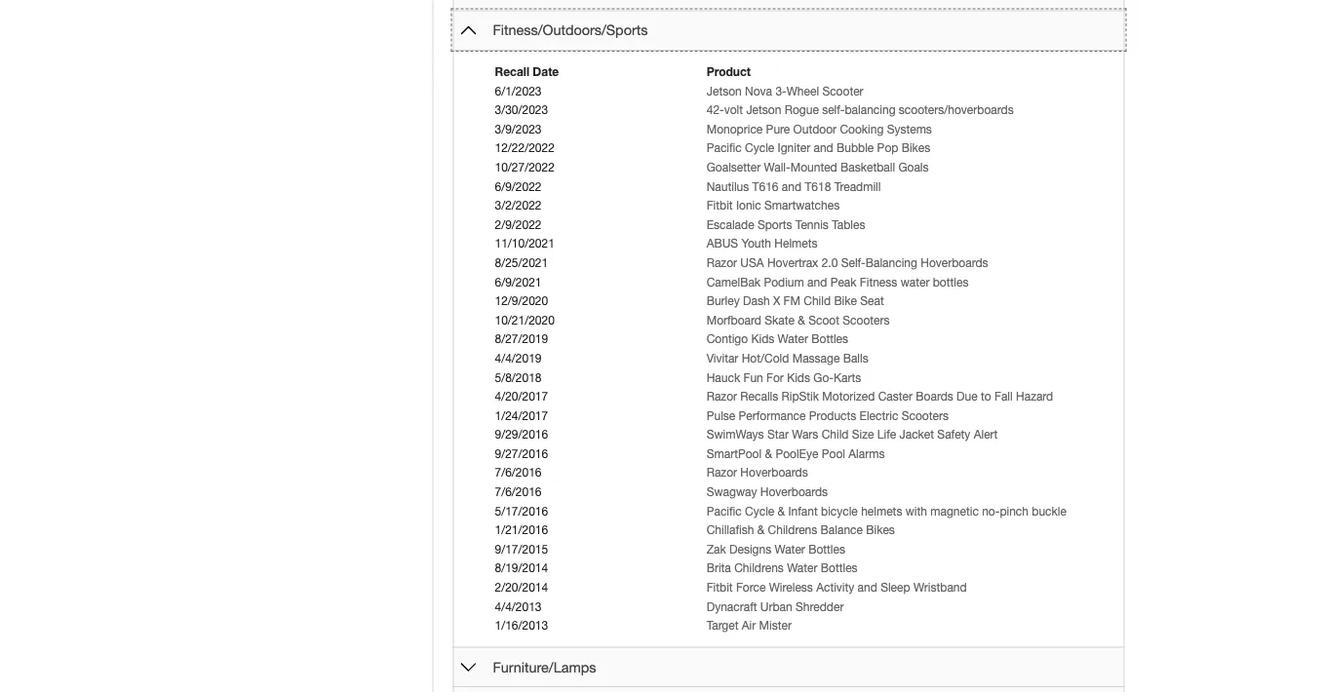 Task type: describe. For each thing, give the bounding box(es) containing it.
camelbak
[[707, 275, 761, 289]]

products
[[810, 409, 857, 422]]

youth
[[742, 237, 772, 250]]

razor hoverboards
[[707, 466, 808, 480]]

contigo
[[707, 332, 748, 346]]

and up smartwatches
[[782, 179, 802, 193]]

pacific for pacific cycle igniter and bubble pop bikes
[[707, 141, 742, 155]]

magnetic
[[931, 504, 979, 518]]

and down the 2.0
[[808, 275, 828, 289]]

9/29/2016
[[495, 428, 548, 441]]

water for designs
[[775, 543, 806, 556]]

and left the sleep
[[858, 581, 878, 594]]

camelbak podium and peak fitness water bottles link
[[707, 275, 969, 289]]

circle arrow e image
[[461, 660, 477, 675]]

water for childrens
[[787, 562, 818, 575]]

row containing 3/9/2023
[[493, 120, 1099, 139]]

bottles for zak designs water bottles
[[809, 543, 846, 556]]

due
[[957, 390, 978, 403]]

zak
[[707, 543, 726, 556]]

brita childrens water bottles link
[[707, 562, 858, 575]]

scooters for pulse performance products electric scooters
[[902, 409, 949, 422]]

circle arrow s image
[[461, 22, 477, 38]]

row containing 1/16/2013
[[493, 617, 1099, 636]]

1 vertical spatial childrens
[[735, 562, 784, 575]]

escalade sports tennis tables
[[707, 218, 866, 231]]

1 vertical spatial child
[[822, 428, 849, 441]]

row containing 6/9/2022
[[493, 177, 1099, 196]]

pure
[[766, 122, 790, 136]]

burley dash x fm child bike seat
[[707, 294, 885, 308]]

monoprice pure outdoor cooking systems
[[707, 122, 932, 136]]

nova
[[745, 84, 773, 97]]

1/21/2016
[[495, 523, 548, 537]]

ripstik
[[782, 390, 819, 403]]

0 vertical spatial jetson
[[707, 84, 742, 97]]

alarms
[[849, 447, 885, 461]]

razor for razor usa hovertrax 2.0 self-balancing hoverboards
[[707, 256, 738, 269]]

3/9/2023
[[495, 122, 542, 136]]

water for kids
[[778, 332, 809, 346]]

scoot
[[809, 313, 840, 327]]

with
[[906, 504, 928, 518]]

size
[[852, 428, 875, 441]]

shredder
[[796, 600, 844, 614]]

date
[[533, 65, 559, 78]]

swimways
[[707, 428, 764, 441]]

4/20/2017
[[495, 390, 548, 403]]

row containing 9/17/2015
[[493, 540, 1099, 559]]

to
[[981, 390, 992, 403]]

goalsetter wall-mounted basketball goals link
[[707, 160, 929, 174]]

razor recalls ripstik motorized caster boards due to fall hazard
[[707, 390, 1054, 403]]

and down "monoprice pure outdoor cooking systems" 'link'
[[814, 141, 834, 155]]

7/6/2016 for swagway
[[495, 485, 542, 499]]

21 row from the top
[[493, 464, 1099, 483]]

morfboard
[[707, 313, 762, 327]]

7/6/2016 for razor
[[495, 466, 542, 480]]

no-
[[983, 504, 1000, 518]]

dash
[[743, 294, 770, 308]]

alert
[[974, 428, 998, 441]]

vivitar hot/cold massage balls
[[707, 351, 869, 365]]

& left "infant"
[[778, 504, 785, 518]]

podium
[[764, 275, 805, 289]]

brita
[[707, 562, 731, 575]]

mounted
[[791, 160, 838, 174]]

pacific cycle & infant bicycle helmets with magnetic no-pinch buckle link
[[707, 504, 1067, 518]]

swimways star wars child size life jacket safety alert link
[[707, 428, 998, 441]]

seat
[[861, 294, 885, 308]]

1 vertical spatial jetson
[[747, 103, 782, 117]]

boards
[[916, 390, 954, 403]]

row containing 2/20/2014
[[493, 578, 1099, 597]]

fitness/outdoors/sports
[[493, 22, 648, 38]]

11/10/2021
[[495, 237, 555, 250]]

massage
[[793, 351, 840, 365]]

0 horizontal spatial kids
[[752, 332, 775, 346]]

electric
[[860, 409, 899, 422]]

row containing 11/10/2021
[[493, 234, 1099, 253]]

zak designs water bottles
[[707, 543, 846, 556]]

row containing 9/29/2016
[[493, 425, 1099, 444]]

row containing 9/27/2016
[[493, 444, 1099, 464]]

row containing 8/27/2019
[[493, 330, 1099, 349]]

fun
[[744, 370, 764, 384]]

5/8/2018
[[495, 370, 542, 384]]

sports
[[758, 218, 793, 231]]

chillafish
[[707, 523, 754, 537]]

fitbit ionic smartwatches link
[[707, 198, 840, 212]]

bike
[[834, 294, 857, 308]]

fitness/outdoors/sports link
[[493, 22, 648, 38]]

42-volt jetson rogue self-balancing scooters/hoverboards link
[[707, 103, 1014, 117]]

bottles
[[933, 275, 969, 289]]

& down the star
[[765, 447, 773, 461]]

camelbak podium and peak fitness water bottles
[[707, 275, 969, 289]]

swagway hoverboards
[[707, 485, 828, 499]]

ionic
[[736, 198, 762, 212]]

wheel
[[787, 84, 820, 97]]

pool
[[822, 447, 846, 461]]

scooters for morfboard skate & scoot scooters
[[843, 313, 890, 327]]

pacific cycle igniter and bubble pop bikes
[[707, 141, 931, 155]]

balancing
[[845, 103, 896, 117]]

row containing 6/1/2023
[[493, 81, 1099, 100]]

row containing 12/22/2022
[[493, 139, 1099, 158]]

escalade sports tennis tables link
[[707, 218, 866, 231]]

row containing 6/9/2021
[[493, 272, 1099, 292]]

target air mister
[[707, 619, 792, 633]]

target
[[707, 619, 739, 633]]

vivitar
[[707, 351, 739, 365]]

hovertrax
[[768, 256, 819, 269]]

6/9/2021
[[495, 275, 542, 289]]

42-volt jetson rogue self-balancing scooters/hoverboards
[[707, 103, 1014, 117]]

star
[[768, 428, 789, 441]]

row containing 10/21/2020
[[493, 311, 1099, 330]]

hoverboards for razor hoverboards
[[741, 466, 808, 480]]

razor usa hovertrax 2.0 self-balancing hoverboards
[[707, 256, 989, 269]]

for
[[767, 370, 784, 384]]

safety
[[938, 428, 971, 441]]

jacket
[[900, 428, 935, 441]]

1 horizontal spatial kids
[[787, 370, 811, 384]]

row containing 1/21/2016
[[493, 521, 1099, 540]]

12/9/2020
[[495, 294, 548, 308]]

razor hoverboards link
[[707, 466, 808, 480]]

row containing 2/9/2022
[[493, 215, 1099, 234]]

activity
[[817, 581, 855, 594]]

t616
[[753, 179, 779, 193]]

4/4/2013
[[495, 600, 542, 614]]

pulse performance products electric scooters link
[[707, 409, 949, 422]]

recall date
[[495, 65, 559, 78]]

smartpool
[[707, 447, 762, 461]]

row containing 5/17/2016
[[493, 502, 1099, 521]]

goalsetter
[[707, 160, 761, 174]]

x
[[774, 294, 781, 308]]



Task type: vqa. For each thing, say whether or not it's contained in the screenshot.


Task type: locate. For each thing, give the bounding box(es) containing it.
2 vertical spatial water
[[787, 562, 818, 575]]

force
[[736, 581, 766, 594]]

childrens
[[768, 523, 818, 537], [735, 562, 784, 575]]

cycle up wall-
[[745, 141, 775, 155]]

nautilus
[[707, 179, 749, 193]]

water up brita childrens water bottles link
[[775, 543, 806, 556]]

hoverboards up swagway hoverboards
[[741, 466, 808, 480]]

smartpool & pooleye pool alarms link
[[707, 447, 885, 461]]

chillafish & childrens balance bikes link
[[707, 523, 895, 537]]

0 vertical spatial childrens
[[768, 523, 818, 537]]

hoverboards up bottles
[[921, 256, 989, 269]]

1 vertical spatial fitbit
[[707, 581, 733, 594]]

fitbit down brita
[[707, 581, 733, 594]]

row down pure
[[493, 139, 1099, 158]]

row down wheel at the right
[[493, 100, 1099, 120]]

1 row from the top
[[493, 81, 1099, 100]]

row containing 8/25/2021
[[493, 253, 1099, 272]]

row containing 3/2/2022
[[493, 196, 1099, 215]]

razor for razor hoverboards
[[707, 466, 738, 480]]

10/21/2020
[[495, 313, 555, 327]]

1 vertical spatial 7/6/2016
[[495, 485, 542, 499]]

1 vertical spatial bikes
[[867, 523, 895, 537]]

row containing 3/30/2023
[[493, 100, 1099, 120]]

15 row from the top
[[493, 349, 1099, 368]]

fitbit force wireless activity and sleep wristband
[[707, 581, 967, 594]]

row down morfboard skate & scoot scooters link
[[493, 330, 1099, 349]]

row
[[493, 81, 1099, 100], [493, 100, 1099, 120], [493, 120, 1099, 139], [493, 139, 1099, 158], [493, 158, 1099, 177], [493, 177, 1099, 196], [493, 196, 1099, 215], [493, 215, 1099, 234], [493, 234, 1099, 253], [493, 253, 1099, 272], [493, 272, 1099, 292], [493, 292, 1099, 311], [493, 311, 1099, 330], [493, 330, 1099, 349], [493, 349, 1099, 368], [493, 368, 1099, 387], [493, 387, 1099, 406], [493, 406, 1099, 425], [493, 425, 1099, 444], [493, 444, 1099, 464], [493, 464, 1099, 483], [493, 483, 1099, 502], [493, 502, 1099, 521], [493, 521, 1099, 540], [493, 540, 1099, 559], [493, 559, 1099, 578], [493, 578, 1099, 597], [493, 597, 1099, 617], [493, 617, 1099, 636]]

1 cycle from the top
[[745, 141, 775, 155]]

swimways star wars child size life jacket safety alert
[[707, 428, 998, 441]]

0 horizontal spatial bikes
[[867, 523, 895, 537]]

row down hauck fun for kids go-karts link
[[493, 387, 1099, 406]]

1 pacific from the top
[[707, 141, 742, 155]]

row down helmets
[[493, 253, 1099, 272]]

burley dash x fm child bike seat link
[[707, 294, 885, 308]]

0 vertical spatial kids
[[752, 332, 775, 346]]

2 vertical spatial hoverboards
[[761, 485, 828, 499]]

outdoor
[[794, 122, 837, 136]]

balance
[[821, 523, 863, 537]]

0 vertical spatial cycle
[[745, 141, 775, 155]]

1 vertical spatial scooters
[[902, 409, 949, 422]]

row up hauck fun for kids go-karts link
[[493, 349, 1099, 368]]

6/9/2022
[[495, 179, 542, 193]]

balls
[[844, 351, 869, 365]]

1 vertical spatial razor
[[707, 390, 738, 403]]

recall
[[495, 65, 530, 78]]

child
[[804, 294, 831, 308], [822, 428, 849, 441]]

0 horizontal spatial scooters
[[843, 313, 890, 327]]

0 vertical spatial child
[[804, 294, 831, 308]]

performance
[[739, 409, 806, 422]]

2 vertical spatial razor
[[707, 466, 738, 480]]

monoprice
[[707, 122, 763, 136]]

fitbit down nautilus
[[707, 198, 733, 212]]

jetson down 'nova' on the right of page
[[747, 103, 782, 117]]

1 razor from the top
[[707, 256, 738, 269]]

4 row from the top
[[493, 139, 1099, 158]]

0 vertical spatial bottles
[[812, 332, 849, 346]]

rogue
[[785, 103, 819, 117]]

wall-
[[764, 160, 791, 174]]

2 7/6/2016 from the top
[[495, 485, 542, 499]]

8/19/2014
[[495, 562, 548, 575]]

razor up swagway
[[707, 466, 738, 480]]

2 cycle from the top
[[745, 504, 775, 518]]

cycle for &
[[745, 504, 775, 518]]

7/6/2016
[[495, 466, 542, 480], [495, 485, 542, 499]]

10/27/2022
[[495, 160, 555, 174]]

5 row from the top
[[493, 158, 1099, 177]]

water
[[778, 332, 809, 346], [775, 543, 806, 556], [787, 562, 818, 575]]

nautilus t616 and t618 treadmill link
[[707, 179, 881, 193]]

7/6/2016 up 5/17/2016
[[495, 485, 542, 499]]

1 vertical spatial bottles
[[809, 543, 846, 556]]

karts
[[834, 370, 862, 384]]

row down "urban"
[[493, 617, 1099, 636]]

0 vertical spatial scooters
[[843, 313, 890, 327]]

bottles for brita childrens water bottles
[[821, 562, 858, 575]]

row up smartwatches
[[493, 177, 1099, 196]]

row containing 10/27/2022
[[493, 158, 1099, 177]]

bikes up goals
[[902, 141, 931, 155]]

scooters down seat
[[843, 313, 890, 327]]

pacific up chillafish
[[707, 504, 742, 518]]

scooter
[[823, 84, 864, 97]]

8/25/2021
[[495, 256, 548, 269]]

wristband
[[914, 581, 967, 594]]

1 fitbit from the top
[[707, 198, 733, 212]]

pacific for pacific cycle & infant bicycle helmets with magnetic no-pinch buckle
[[707, 504, 742, 518]]

20 row from the top
[[493, 444, 1099, 464]]

razor
[[707, 256, 738, 269], [707, 390, 738, 403], [707, 466, 738, 480]]

2/9/2022
[[495, 218, 542, 231]]

air
[[742, 619, 756, 633]]

pinch
[[1000, 504, 1029, 518]]

row down the smartpool & pooleye pool alarms
[[493, 464, 1099, 483]]

row down nautilus t616 and t618 treadmill link on the top of the page
[[493, 196, 1099, 215]]

row containing 4/4/2019
[[493, 349, 1099, 368]]

row up nautilus t616 and t618 treadmill link on the top of the page
[[493, 158, 1099, 177]]

bikes down helmets
[[867, 523, 895, 537]]

abus youth helmets link
[[707, 237, 818, 250]]

zak designs water bottles link
[[707, 543, 846, 556]]

fitbit for fitbit force wireless activity and sleep wristband
[[707, 581, 733, 594]]

dynacraft
[[707, 600, 757, 614]]

hoverboards for swagway hoverboards
[[761, 485, 828, 499]]

child up scoot
[[804, 294, 831, 308]]

kids up hot/cold
[[752, 332, 775, 346]]

fitbit for fitbit ionic smartwatches
[[707, 198, 733, 212]]

tennis
[[796, 218, 829, 231]]

child up pool
[[822, 428, 849, 441]]

usa
[[741, 256, 764, 269]]

row up chillafish & childrens balance bikes link
[[493, 502, 1099, 521]]

smartwatches
[[765, 198, 840, 212]]

hauck fun for kids go-karts
[[707, 370, 862, 384]]

0 vertical spatial fitbit
[[707, 198, 733, 212]]

2 vertical spatial bottles
[[821, 562, 858, 575]]

cycle for igniter
[[745, 141, 775, 155]]

1 vertical spatial water
[[775, 543, 806, 556]]

row down brita childrens water bottles link
[[493, 578, 1099, 597]]

bottles for contigo kids water bottles
[[812, 332, 849, 346]]

row down ripstik
[[493, 406, 1099, 425]]

row up hovertrax
[[493, 234, 1099, 253]]

bottles down scoot
[[812, 332, 849, 346]]

mister
[[760, 619, 792, 633]]

row up burley dash x fm child bike seat
[[493, 272, 1099, 292]]

row down wireless
[[493, 597, 1099, 617]]

28 row from the top
[[493, 597, 1099, 617]]

2 pacific from the top
[[707, 504, 742, 518]]

pacific cycle & infant bicycle helmets with magnetic no-pinch buckle
[[707, 504, 1067, 518]]

chillafish & childrens balance bikes
[[707, 523, 895, 537]]

25 row from the top
[[493, 540, 1099, 559]]

row up helmets
[[493, 215, 1099, 234]]

razor for razor recalls ripstik motorized caster boards due to fall hazard
[[707, 390, 738, 403]]

row down chillafish & childrens balance bikes
[[493, 540, 1099, 559]]

0 vertical spatial pacific
[[707, 141, 742, 155]]

1/24/2017
[[495, 409, 548, 422]]

motorized
[[823, 390, 875, 403]]

goals
[[899, 160, 929, 174]]

bottles
[[812, 332, 849, 346], [809, 543, 846, 556], [821, 562, 858, 575]]

1 vertical spatial cycle
[[745, 504, 775, 518]]

7/6/2016 down "9/27/2016" on the bottom
[[495, 466, 542, 480]]

razor down abus
[[707, 256, 738, 269]]

igniter
[[778, 141, 811, 155]]

8 row from the top
[[493, 215, 1099, 234]]

9/17/2015
[[495, 543, 548, 556]]

0 vertical spatial 7/6/2016
[[495, 466, 542, 480]]

6 row from the top
[[493, 177, 1099, 196]]

row up ripstik
[[493, 368, 1099, 387]]

3/30/2023
[[495, 103, 548, 117]]

pacific up goalsetter
[[707, 141, 742, 155]]

18 row from the top
[[493, 406, 1099, 425]]

0 vertical spatial water
[[778, 332, 809, 346]]

4/4/2019
[[495, 351, 542, 365]]

29 row from the top
[[493, 617, 1099, 636]]

1 vertical spatial pacific
[[707, 504, 742, 518]]

16 row from the top
[[493, 368, 1099, 387]]

pacific
[[707, 141, 742, 155], [707, 504, 742, 518]]

hoverboards up "infant"
[[761, 485, 828, 499]]

furniture/lamps link
[[493, 659, 596, 675]]

1 vertical spatial hoverboards
[[741, 466, 808, 480]]

abus
[[707, 237, 739, 250]]

row up 'rogue'
[[493, 81, 1099, 100]]

row up igniter
[[493, 120, 1099, 139]]

row containing 4/4/2013
[[493, 597, 1099, 617]]

7 row from the top
[[493, 196, 1099, 215]]

scooters up jacket
[[902, 409, 949, 422]]

24 row from the top
[[493, 521, 1099, 540]]

10 row from the top
[[493, 253, 1099, 272]]

row containing 12/9/2020
[[493, 292, 1099, 311]]

1 horizontal spatial scooters
[[902, 409, 949, 422]]

1 horizontal spatial bikes
[[902, 141, 931, 155]]

row up the smartpool & pooleye pool alarms link
[[493, 425, 1099, 444]]

row containing 8/19/2014
[[493, 559, 1099, 578]]

2/20/2014
[[495, 581, 548, 594]]

row up morfboard skate & scoot scooters link
[[493, 292, 1099, 311]]

22 row from the top
[[493, 483, 1099, 502]]

row up wireless
[[493, 559, 1099, 578]]

26 row from the top
[[493, 559, 1099, 578]]

fitbit force wireless activity and sleep wristband link
[[707, 581, 967, 594]]

contigo kids water bottles
[[707, 332, 849, 346]]

wireless
[[769, 581, 813, 594]]

row containing 1/24/2017
[[493, 406, 1099, 425]]

row up "infant"
[[493, 483, 1099, 502]]

cycle down swagway hoverboards
[[745, 504, 775, 518]]

jetson down product
[[707, 84, 742, 97]]

0 horizontal spatial jetson
[[707, 84, 742, 97]]

& up designs
[[758, 523, 765, 537]]

19 row from the top
[[493, 425, 1099, 444]]

water down morfboard skate & scoot scooters link
[[778, 332, 809, 346]]

water up wireless
[[787, 562, 818, 575]]

escalade
[[707, 218, 755, 231]]

2 row from the top
[[493, 100, 1099, 120]]

0 vertical spatial bikes
[[902, 141, 931, 155]]

& down burley dash x fm child bike seat
[[798, 313, 806, 327]]

0 vertical spatial hoverboards
[[921, 256, 989, 269]]

row containing 4/20/2017
[[493, 387, 1099, 406]]

pop
[[878, 141, 899, 155]]

3 razor from the top
[[707, 466, 738, 480]]

23 row from the top
[[493, 502, 1099, 521]]

childrens down "infant"
[[768, 523, 818, 537]]

furniture/lamps
[[493, 659, 596, 675]]

infant
[[789, 504, 818, 518]]

42-
[[707, 103, 725, 117]]

wars
[[792, 428, 819, 441]]

2 fitbit from the top
[[707, 581, 733, 594]]

razor up the pulse
[[707, 390, 738, 403]]

14 row from the top
[[493, 330, 1099, 349]]

12 row from the top
[[493, 292, 1099, 311]]

1 horizontal spatial jetson
[[747, 103, 782, 117]]

3 row from the top
[[493, 120, 1099, 139]]

basketball
[[841, 160, 896, 174]]

27 row from the top
[[493, 578, 1099, 597]]

bottles up fitbit force wireless activity and sleep wristband
[[821, 562, 858, 575]]

childrens up force
[[735, 562, 784, 575]]

2 razor from the top
[[707, 390, 738, 403]]

treadmill
[[835, 179, 881, 193]]

3-
[[776, 84, 787, 97]]

11 row from the top
[[493, 272, 1099, 292]]

row containing 5/8/2018
[[493, 368, 1099, 387]]

cycle
[[745, 141, 775, 155], [745, 504, 775, 518]]

17 row from the top
[[493, 387, 1099, 406]]

sleep
[[881, 581, 911, 594]]

kids up ripstik
[[787, 370, 811, 384]]

row down burley dash x fm child bike seat link
[[493, 311, 1099, 330]]

pacific cycle igniter and bubble pop bikes link
[[707, 141, 931, 155]]

0 vertical spatial razor
[[707, 256, 738, 269]]

bottles down balance
[[809, 543, 846, 556]]

and
[[814, 141, 834, 155], [782, 179, 802, 193], [808, 275, 828, 289], [858, 581, 878, 594]]

row down "infant"
[[493, 521, 1099, 540]]

pulse
[[707, 409, 736, 422]]

urban
[[761, 600, 793, 614]]

row down wars
[[493, 444, 1099, 464]]

contigo kids water bottles link
[[707, 332, 849, 346]]

2.0
[[822, 256, 838, 269]]

13 row from the top
[[493, 311, 1099, 330]]

9 row from the top
[[493, 234, 1099, 253]]

9/27/2016
[[495, 447, 548, 461]]

1 7/6/2016 from the top
[[495, 466, 542, 480]]

1 vertical spatial kids
[[787, 370, 811, 384]]

go-
[[814, 370, 834, 384]]



